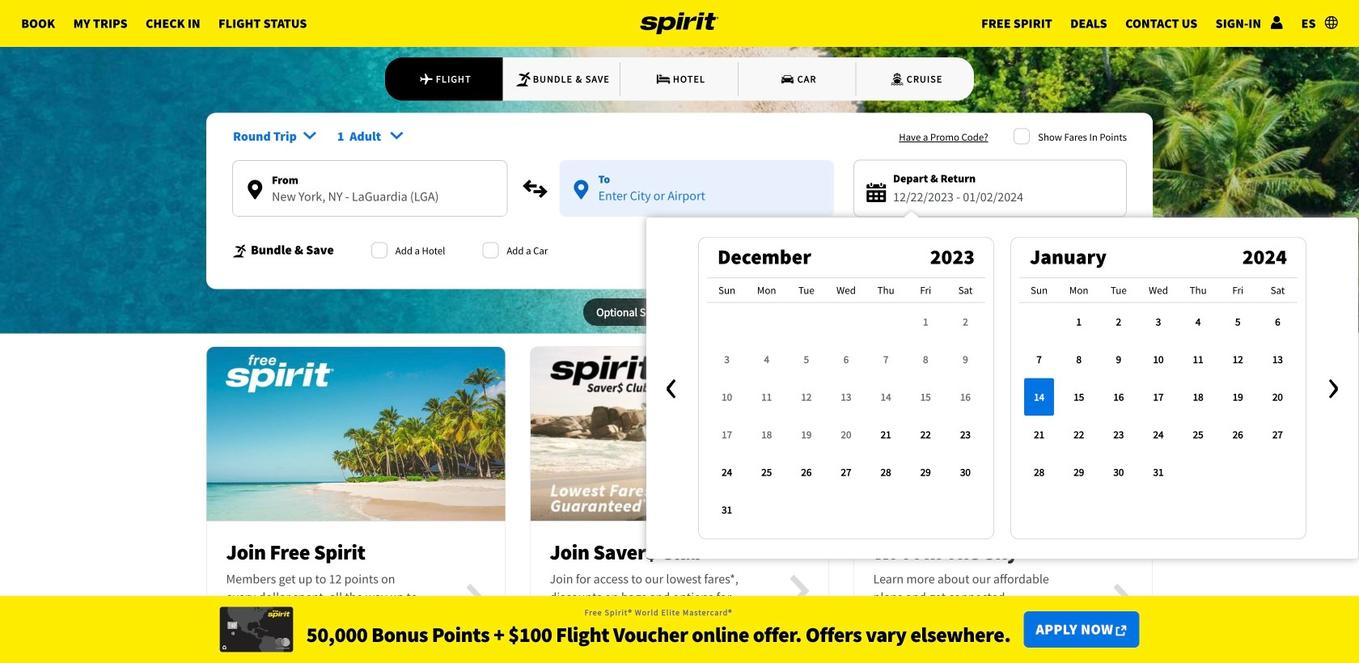 Task type: describe. For each thing, give the bounding box(es) containing it.
calendar image
[[867, 183, 886, 202]]

global image
[[1326, 16, 1338, 29]]

vacation icon image
[[515, 71, 532, 87]]

9 weekday element from the left
[[1060, 278, 1099, 303]]

4 weekday element from the left
[[827, 278, 866, 303]]

flight icon image
[[419, 71, 434, 87]]

cruise icon image
[[889, 71, 906, 87]]

car icon image
[[780, 71, 796, 87]]

3 weekday element from the left
[[787, 278, 827, 303]]

8 weekday element from the left
[[1020, 278, 1060, 303]]

11 weekday element from the left
[[1139, 278, 1179, 303]]

map marker alt image
[[574, 180, 589, 200]]

hotel icon image
[[656, 71, 672, 87]]

2 weekday element from the left
[[747, 278, 787, 303]]

map marker alt image
[[248, 180, 262, 200]]

free_spirit_image image
[[207, 338, 505, 530]]

swap airports image
[[523, 176, 548, 202]]

10 weekday element from the left
[[1099, 278, 1139, 303]]

enter city or airport text field for map marker alt icon
[[233, 189, 507, 216]]

14 weekday element from the left
[[1258, 278, 1298, 303]]

savers_club_image image
[[531, 338, 829, 530]]



Task type: locate. For each thing, give the bounding box(es) containing it.
1 weekday element from the left
[[707, 278, 747, 303]]

weekday element
[[707, 278, 747, 303], [747, 278, 787, 303], [787, 278, 827, 303], [827, 278, 866, 303], [866, 278, 906, 303], [906, 278, 946, 303], [946, 278, 986, 303], [1020, 278, 1060, 303], [1060, 278, 1099, 303], [1099, 278, 1139, 303], [1139, 278, 1179, 303], [1179, 278, 1219, 303], [1219, 278, 1258, 303], [1258, 278, 1298, 303]]

world elite image
[[220, 607, 294, 653]]

enter city or airport text field for map marker alt image
[[560, 188, 834, 215]]

external links may not meet accessibility requirements. image
[[1116, 626, 1127, 637]]

1 horizontal spatial grid
[[1020, 278, 1298, 491]]

wifi image image
[[854, 339, 1153, 530]]

2 grid from the left
[[1020, 278, 1298, 491]]

user image
[[1271, 16, 1284, 29]]

logo image
[[641, 0, 719, 47]]

7 weekday element from the left
[[946, 278, 986, 303]]

grid
[[707, 278, 986, 529], [1020, 278, 1298, 491]]

Enter City or Airport text field
[[560, 188, 834, 215], [233, 189, 507, 216]]

1 horizontal spatial enter city or airport text field
[[560, 188, 834, 215]]

6 weekday element from the left
[[906, 278, 946, 303]]

dates field
[[894, 187, 1114, 207]]

0 horizontal spatial enter city or airport text field
[[233, 189, 507, 216]]

bundle and save icon image
[[232, 244, 248, 259]]

12 weekday element from the left
[[1179, 278, 1219, 303]]

5 weekday element from the left
[[866, 278, 906, 303]]

0 horizontal spatial grid
[[707, 278, 986, 529]]

cell
[[1020, 379, 1060, 416]]

1 grid from the left
[[707, 278, 986, 529]]

13 weekday element from the left
[[1219, 278, 1258, 303]]



Task type: vqa. For each thing, say whether or not it's contained in the screenshot.
fourth weekday element from right
yes



